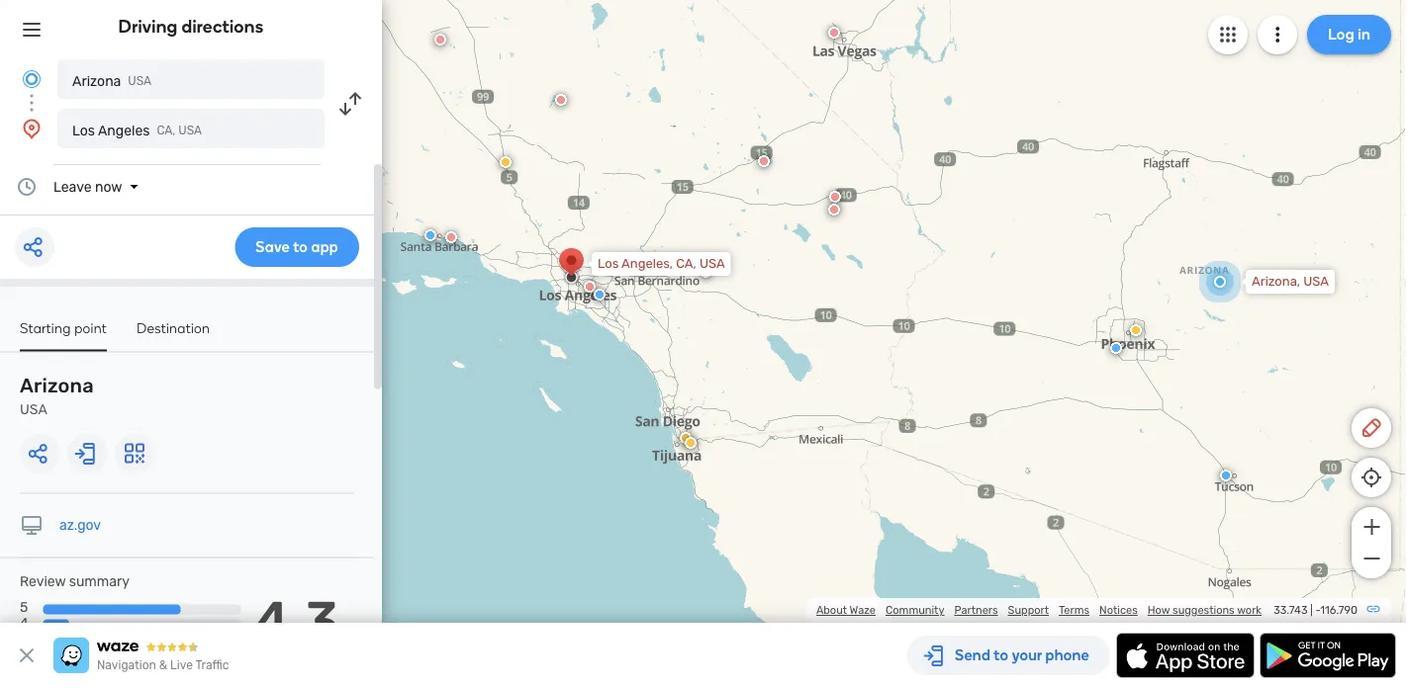 Task type: locate. For each thing, give the bounding box(es) containing it.
arizona
[[72, 73, 121, 89], [20, 375, 94, 398]]

usa
[[128, 74, 152, 88], [178, 124, 202, 138], [700, 256, 725, 272], [1304, 274, 1329, 289], [20, 402, 47, 418]]

2 horizontal spatial police image
[[1220, 470, 1232, 482]]

arizona up the angeles
[[72, 73, 121, 89]]

&
[[159, 659, 167, 673]]

arizona down starting point button
[[20, 375, 94, 398]]

los angeles ca, usa
[[72, 122, 202, 139]]

los angeles, ca, usa
[[598, 256, 725, 272]]

1 vertical spatial ca,
[[676, 256, 696, 272]]

los for angeles
[[72, 122, 95, 139]]

4.3
[[254, 589, 339, 655]]

|
[[1310, 604, 1313, 618]]

arizona usa up the angeles
[[72, 73, 152, 89]]

0 vertical spatial ca,
[[157, 124, 176, 138]]

hazard image
[[500, 156, 512, 168], [685, 437, 697, 449]]

leave now
[[53, 179, 122, 195]]

1 horizontal spatial hazard image
[[1130, 325, 1142, 336]]

0 vertical spatial hazard image
[[1130, 325, 1142, 336]]

police image
[[425, 230, 436, 241], [594, 289, 606, 301], [1220, 470, 1232, 482]]

arizona usa down starting point button
[[20, 375, 94, 418]]

1 vertical spatial hazard image
[[680, 432, 692, 444]]

los for angeles,
[[598, 256, 619, 272]]

ca,
[[157, 124, 176, 138], [676, 256, 696, 272]]

community
[[886, 604, 945, 618]]

road closed image
[[434, 34, 446, 46], [555, 94, 567, 106], [758, 155, 770, 167], [829, 191, 841, 203], [700, 266, 712, 278], [584, 281, 596, 293]]

5 4
[[20, 600, 28, 632]]

suggestions
[[1173, 604, 1235, 618]]

ca, right the angeles
[[157, 124, 176, 138]]

road closed image
[[828, 27, 840, 39], [828, 204, 840, 216], [445, 232, 457, 243]]

starting point button
[[20, 320, 107, 352]]

0 horizontal spatial hazard image
[[500, 156, 512, 168]]

driving directions
[[118, 16, 264, 37]]

0 horizontal spatial police image
[[425, 230, 436, 241]]

1 vertical spatial los
[[598, 256, 619, 272]]

1 horizontal spatial ca,
[[676, 256, 696, 272]]

zoom out image
[[1359, 547, 1384, 571]]

leave
[[53, 179, 92, 195]]

2 vertical spatial police image
[[1220, 470, 1232, 482]]

usa inside los angeles ca, usa
[[178, 124, 202, 138]]

1 horizontal spatial hazard image
[[685, 437, 697, 449]]

1 vertical spatial police image
[[594, 289, 606, 301]]

los
[[72, 122, 95, 139], [598, 256, 619, 272]]

how
[[1148, 604, 1170, 618]]

ca, right "angeles," on the top left
[[676, 256, 696, 272]]

1 horizontal spatial police image
[[594, 289, 606, 301]]

arizona usa
[[72, 73, 152, 89], [20, 375, 94, 418]]

1 horizontal spatial los
[[598, 256, 619, 272]]

0 vertical spatial los
[[72, 122, 95, 139]]

1 vertical spatial arizona usa
[[20, 375, 94, 418]]

usa right the angeles
[[178, 124, 202, 138]]

about
[[816, 604, 847, 618]]

1 vertical spatial hazard image
[[685, 437, 697, 449]]

0 horizontal spatial ca,
[[157, 124, 176, 138]]

usa up los angeles ca, usa
[[128, 74, 152, 88]]

0 vertical spatial hazard image
[[500, 156, 512, 168]]

driving
[[118, 16, 178, 37]]

hazard image
[[1130, 325, 1142, 336], [680, 432, 692, 444]]

partners link
[[954, 604, 998, 618]]

terms link
[[1059, 604, 1090, 618]]

navigation
[[97, 659, 156, 673]]

5
[[20, 600, 28, 616]]

0 horizontal spatial hazard image
[[680, 432, 692, 444]]

ca, for angeles
[[157, 124, 176, 138]]

116.790
[[1320, 604, 1358, 618]]

los left "angeles," on the top left
[[598, 256, 619, 272]]

zoom in image
[[1359, 516, 1384, 539]]

clock image
[[15, 175, 39, 199]]

police image
[[1110, 342, 1122, 354]]

0 horizontal spatial los
[[72, 122, 95, 139]]

los left the angeles
[[72, 122, 95, 139]]

ca, inside los angeles ca, usa
[[157, 124, 176, 138]]

link image
[[1366, 602, 1381, 618]]



Task type: vqa. For each thing, say whether or not it's contained in the screenshot.
the 8:00 AM in the '8:00 AM' option
no



Task type: describe. For each thing, give the bounding box(es) containing it.
about waze link
[[816, 604, 876, 618]]

point
[[74, 320, 107, 336]]

location image
[[20, 117, 44, 141]]

usa right the arizona,
[[1304, 274, 1329, 289]]

az.gov
[[59, 518, 101, 534]]

0 vertical spatial police image
[[425, 230, 436, 241]]

current location image
[[20, 67, 44, 91]]

notices
[[1099, 604, 1138, 618]]

directions
[[182, 16, 264, 37]]

2 vertical spatial road closed image
[[445, 232, 457, 243]]

waze
[[850, 604, 876, 618]]

4
[[20, 616, 28, 632]]

traffic
[[195, 659, 229, 673]]

starting point
[[20, 320, 107, 336]]

0 vertical spatial arizona
[[72, 73, 121, 89]]

starting
[[20, 320, 71, 336]]

work
[[1237, 604, 1262, 618]]

terms
[[1059, 604, 1090, 618]]

community link
[[886, 604, 945, 618]]

about waze community partners support terms notices how suggestions work
[[816, 604, 1262, 618]]

x image
[[15, 644, 39, 668]]

usa down starting point button
[[20, 402, 47, 418]]

1 vertical spatial road closed image
[[828, 204, 840, 216]]

arizona, usa
[[1252, 274, 1329, 289]]

-
[[1316, 604, 1320, 618]]

live
[[170, 659, 193, 673]]

ca, for angeles,
[[676, 256, 696, 272]]

az.gov link
[[59, 518, 101, 534]]

support
[[1008, 604, 1049, 618]]

arizona,
[[1252, 274, 1300, 289]]

computer image
[[20, 514, 44, 538]]

how suggestions work link
[[1148, 604, 1262, 618]]

destination
[[137, 320, 210, 336]]

angeles
[[98, 122, 150, 139]]

notices link
[[1099, 604, 1138, 618]]

navigation & live traffic
[[97, 659, 229, 673]]

0 vertical spatial road closed image
[[828, 27, 840, 39]]

support link
[[1008, 604, 1049, 618]]

usa right "angeles," on the top left
[[700, 256, 725, 272]]

partners
[[954, 604, 998, 618]]

33.743
[[1274, 604, 1308, 618]]

now
[[95, 179, 122, 195]]

review
[[20, 574, 66, 590]]

summary
[[69, 574, 130, 590]]

33.743 | -116.790
[[1274, 604, 1358, 618]]

review summary
[[20, 574, 130, 590]]

0 vertical spatial arizona usa
[[72, 73, 152, 89]]

angeles,
[[622, 256, 673, 272]]

pencil image
[[1360, 417, 1383, 440]]

1 vertical spatial arizona
[[20, 375, 94, 398]]

destination button
[[137, 320, 210, 350]]



